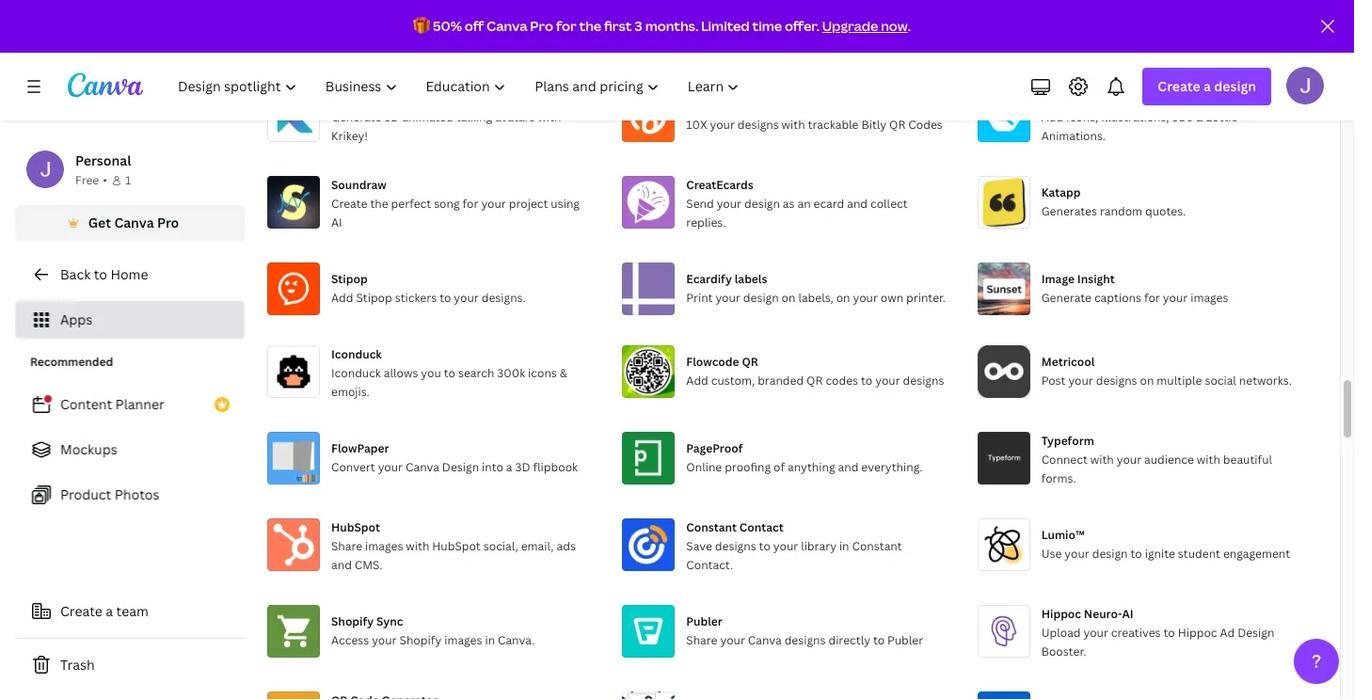 Task type: vqa. For each thing, say whether or not it's contained in the screenshot.
Shapes
no



Task type: describe. For each thing, give the bounding box(es) containing it.
your inside flowcode qr add custom, branded qr codes to your designs
[[875, 373, 900, 389]]

share for share images with hubspot social, email, ads and cms.
[[331, 538, 362, 554]]

constant contact save designs to your library in constant contact.
[[686, 519, 902, 573]]

icons
[[528, 365, 557, 381]]

designs.
[[482, 290, 526, 306]]

social,
[[483, 538, 518, 554]]

search
[[458, 365, 494, 381]]

allows
[[384, 365, 418, 381]]

lottie
[[1206, 109, 1238, 125]]

neuro-
[[1084, 606, 1122, 622]]

3
[[635, 17, 643, 35]]

create for create a design
[[1158, 77, 1200, 95]]

codes
[[826, 373, 858, 389]]

captions
[[1094, 290, 1141, 306]]

home
[[110, 265, 148, 283]]

add inside add icons, illustrations, 3ds & lottie animations.
[[1041, 109, 1063, 125]]

image
[[1041, 271, 1075, 287]]

generate inside generate 3d animated talking avatars with krikey!
[[331, 109, 381, 125]]

0 vertical spatial constant
[[686, 519, 737, 535]]

networks.
[[1239, 373, 1292, 389]]

on inside metricool post your designs on multiple social networks.
[[1140, 373, 1154, 389]]

upload
[[1041, 625, 1081, 641]]

🎁
[[413, 17, 430, 35]]

your inside hippoc neuro-ai upload your creatives to hippoc ad design booster.
[[1084, 625, 1108, 641]]

email,
[[521, 538, 554, 554]]

designs inside the constant contact save designs to your library in constant contact.
[[715, 538, 756, 554]]

create for create a team
[[60, 602, 102, 620]]

free
[[75, 172, 99, 188]]

to inside the back to home link
[[94, 265, 107, 283]]

to inside lumio™ use your design to ignite student engagement
[[1131, 546, 1142, 562]]

ai inside soundraw create the perfect song for your project using ai
[[331, 215, 342, 231]]

the inside soundraw create the perfect song for your project using ai
[[370, 196, 388, 212]]

off
[[465, 17, 484, 35]]

1 vertical spatial stipop
[[356, 290, 392, 306]]

0 horizontal spatial on
[[782, 290, 796, 306]]

with inside generate 3d animated talking avatars with krikey!
[[538, 109, 561, 125]]

back to home link
[[15, 256, 245, 294]]

to inside the constant contact save designs to your library in constant contact.
[[759, 538, 771, 554]]

flowcode
[[686, 354, 739, 370]]

everything.
[[861, 459, 923, 475]]

personal
[[75, 152, 131, 169]]

canva.
[[498, 632, 535, 648]]

into
[[482, 459, 503, 475]]

your inside typeform connect with your audience with beautiful forms.
[[1117, 452, 1142, 468]]

stickers
[[395, 290, 437, 306]]

1 horizontal spatial qr
[[807, 373, 823, 389]]

labels,
[[798, 290, 833, 306]]

canva inside button
[[114, 214, 154, 231]]

0 horizontal spatial hubspot
[[331, 519, 380, 535]]

create a team button
[[15, 593, 245, 630]]

animated
[[402, 109, 453, 125]]

0 vertical spatial qr
[[889, 117, 906, 133]]

mockups
[[60, 440, 117, 458]]

create a team
[[60, 602, 149, 620]]

flowpaper convert your canva design into a 3d flipbook
[[331, 440, 578, 475]]

0 vertical spatial stipop
[[331, 271, 368, 287]]

your down ecardify
[[716, 290, 740, 306]]

0 vertical spatial the
[[579, 17, 601, 35]]

share for share your canva designs directly to publer
[[686, 632, 718, 648]]

designs inside flowcode qr add custom, branded qr codes to your designs
[[903, 373, 944, 389]]

song
[[434, 196, 460, 212]]

3d inside flowpaper convert your canva design into a 3d flipbook
[[515, 459, 530, 475]]

forms.
[[1041, 471, 1076, 487]]

designs right 10x
[[738, 117, 779, 133]]

flowcode qr add custom, branded qr codes to your designs
[[686, 354, 944, 389]]

1 horizontal spatial hubspot
[[432, 538, 481, 554]]

multiple
[[1157, 373, 1202, 389]]

add inside stipop add stipop stickers to your designs.
[[331, 290, 353, 306]]

your inside stipop add stipop stickers to your designs.
[[454, 290, 479, 306]]

an
[[797, 196, 811, 212]]

pageproof online proofing of anything and everything.
[[686, 440, 923, 475]]

katapp generates random quotes.
[[1041, 184, 1186, 219]]

connect
[[1041, 452, 1088, 468]]

pageproof
[[686, 440, 743, 456]]

1
[[125, 172, 131, 188]]

product photos link
[[15, 476, 245, 514]]

with inside hubspot share images with hubspot social, email, ads and cms.
[[406, 538, 429, 554]]

10x
[[686, 117, 707, 133]]

in inside the constant contact save designs to your library in constant contact.
[[839, 538, 849, 554]]

collect
[[870, 196, 908, 212]]

use
[[1041, 546, 1062, 562]]

emojis.
[[331, 384, 370, 400]]

50%
[[433, 17, 462, 35]]

shopify sync access your shopify images in canva.
[[331, 614, 535, 648]]

you
[[421, 365, 441, 381]]

to inside iconduck iconduck allows you to search 300k icons & emojis.
[[444, 365, 455, 381]]

your inside the image insight generate captions for your images
[[1163, 290, 1188, 306]]

and inside the createcards send your design as an ecard and collect replies.
[[847, 196, 868, 212]]

using
[[551, 196, 580, 212]]

top level navigation element
[[166, 68, 756, 105]]

stipop add stipop stickers to your designs.
[[331, 271, 526, 306]]

product
[[60, 486, 111, 503]]

hippoc neuro-ai upload your creatives to hippoc ad design booster.
[[1041, 606, 1274, 660]]

to inside stipop add stipop stickers to your designs.
[[440, 290, 451, 306]]

for for the
[[556, 17, 576, 35]]

proofing
[[725, 459, 771, 475]]

1 iconduck from the top
[[331, 346, 382, 362]]

image insight generate captions for your images
[[1041, 271, 1228, 306]]

your left own
[[853, 290, 878, 306]]

branded
[[758, 373, 804, 389]]

online
[[686, 459, 722, 475]]

get
[[88, 214, 111, 231]]

your inside lumio™ use your design to ignite student engagement
[[1065, 546, 1089, 562]]

0 horizontal spatial hippoc
[[1041, 606, 1081, 622]]

convert
[[331, 459, 375, 475]]

iconduck iconduck allows you to search 300k icons & emojis.
[[331, 346, 567, 400]]

bitly
[[861, 117, 887, 133]]

& inside iconduck iconduck allows you to search 300k icons & emojis.
[[560, 365, 567, 381]]

apps link
[[15, 301, 245, 339]]

•
[[103, 172, 107, 188]]

krikey!
[[331, 128, 368, 144]]

canva for flowpaper
[[406, 459, 439, 475]]

directly
[[828, 632, 870, 648]]

publer share your canva designs directly to publer
[[686, 614, 923, 648]]

designs inside metricool post your designs on multiple social networks.
[[1096, 373, 1137, 389]]

3ds
[[1172, 109, 1193, 125]]

🎁 50% off canva pro for the first 3 months. limited time offer. upgrade now .
[[413, 17, 911, 35]]

of
[[774, 459, 785, 475]]

lumio™
[[1041, 527, 1085, 543]]

.
[[908, 17, 911, 35]]



Task type: locate. For each thing, give the bounding box(es) containing it.
canva right get
[[114, 214, 154, 231]]

ad
[[1220, 625, 1235, 641]]

canva for publer
[[748, 632, 782, 648]]

with
[[538, 109, 561, 125], [782, 117, 805, 133], [1090, 452, 1114, 468], [1197, 452, 1220, 468], [406, 538, 429, 554]]

0 vertical spatial hubspot
[[331, 519, 380, 535]]

& right 3ds
[[1196, 109, 1203, 125]]

1 vertical spatial generate
[[1041, 290, 1092, 306]]

constant right library
[[852, 538, 902, 554]]

your inside soundraw create the perfect song for your project using ai
[[481, 196, 506, 212]]

your down 'contact'
[[773, 538, 798, 554]]

in left canva. at the bottom of page
[[485, 632, 495, 648]]

0 vertical spatial ai
[[331, 215, 342, 231]]

design inside the createcards send your design as an ecard and collect replies.
[[744, 196, 780, 212]]

custom,
[[711, 373, 755, 389]]

1 horizontal spatial publer
[[887, 632, 923, 648]]

1 vertical spatial and
[[838, 459, 859, 475]]

0 vertical spatial in
[[839, 538, 849, 554]]

1 horizontal spatial ai
[[1122, 606, 1133, 622]]

the left first
[[579, 17, 601, 35]]

1 vertical spatial publer
[[887, 632, 923, 648]]

0 vertical spatial and
[[847, 196, 868, 212]]

create a design button
[[1143, 68, 1271, 105]]

constant
[[686, 519, 737, 535], [852, 538, 902, 554]]

1 horizontal spatial on
[[836, 290, 850, 306]]

and inside hubspot share images with hubspot social, email, ads and cms.
[[331, 557, 352, 573]]

your inside the createcards send your design as an ecard and collect replies.
[[717, 196, 742, 212]]

pro up the back to home link
[[157, 214, 179, 231]]

1 horizontal spatial the
[[579, 17, 601, 35]]

trash
[[60, 656, 95, 674]]

and right anything
[[838, 459, 859, 475]]

with left the trackable
[[782, 117, 805, 133]]

3d inside generate 3d animated talking avatars with krikey!
[[384, 109, 399, 125]]

create inside dropdown button
[[1158, 77, 1200, 95]]

images up "cms."
[[365, 538, 403, 554]]

1 vertical spatial share
[[686, 632, 718, 648]]

canva inside flowpaper convert your canva design into a 3d flipbook
[[406, 459, 439, 475]]

qr left codes
[[807, 373, 823, 389]]

1 vertical spatial constant
[[852, 538, 902, 554]]

0 horizontal spatial add
[[331, 290, 353, 306]]

0 horizontal spatial ai
[[331, 215, 342, 231]]

now
[[881, 17, 908, 35]]

design inside ecardify labels print your design on labels, on your own printer.
[[743, 290, 779, 306]]

designs
[[738, 117, 779, 133], [903, 373, 944, 389], [1096, 373, 1137, 389], [715, 538, 756, 554], [784, 632, 826, 648]]

and left "cms."
[[331, 557, 352, 573]]

2 vertical spatial for
[[1144, 290, 1160, 306]]

0 horizontal spatial images
[[365, 538, 403, 554]]

design left ignite
[[1092, 546, 1128, 562]]

publer right directly
[[887, 632, 923, 648]]

a inside button
[[106, 602, 113, 620]]

1 vertical spatial iconduck
[[331, 365, 381, 381]]

social
[[1205, 373, 1236, 389]]

2 horizontal spatial on
[[1140, 373, 1154, 389]]

1 vertical spatial hubspot
[[432, 538, 481, 554]]

1 vertical spatial 3d
[[515, 459, 530, 475]]

for inside the image insight generate captions for your images
[[1144, 290, 1160, 306]]

to right creatives
[[1164, 625, 1175, 641]]

your left audience
[[1117, 452, 1142, 468]]

images inside shopify sync access your shopify images in canva.
[[444, 632, 482, 648]]

for left first
[[556, 17, 576, 35]]

0 horizontal spatial generate
[[331, 109, 381, 125]]

3d right into
[[515, 459, 530, 475]]

share up "cms."
[[331, 538, 362, 554]]

iconduck
[[331, 346, 382, 362], [331, 365, 381, 381]]

0 vertical spatial &
[[1196, 109, 1203, 125]]

0 vertical spatial publer
[[686, 614, 723, 630]]

1 vertical spatial in
[[485, 632, 495, 648]]

pro inside button
[[157, 214, 179, 231]]

shopify up access
[[331, 614, 374, 630]]

ai inside hippoc neuro-ai upload your creatives to hippoc ad design booster.
[[1122, 606, 1133, 622]]

and right ecard
[[847, 196, 868, 212]]

publer
[[686, 614, 723, 630], [887, 632, 923, 648]]

as
[[783, 196, 795, 212]]

images inside the image insight generate captions for your images
[[1191, 290, 1228, 306]]

content planner link
[[15, 386, 245, 423]]

your down createcards
[[717, 196, 742, 212]]

1 vertical spatial design
[[1238, 625, 1274, 641]]

for right captions
[[1144, 290, 1160, 306]]

2 vertical spatial qr
[[807, 373, 823, 389]]

1 vertical spatial add
[[331, 290, 353, 306]]

labels
[[735, 271, 767, 287]]

to down 'contact'
[[759, 538, 771, 554]]

design inside flowpaper convert your canva design into a 3d flipbook
[[442, 459, 479, 475]]

1 horizontal spatial shopify
[[399, 632, 442, 648]]

metricool
[[1041, 354, 1095, 370]]

library
[[801, 538, 837, 554]]

0 horizontal spatial share
[[331, 538, 362, 554]]

ecard
[[814, 196, 844, 212]]

0 vertical spatial shopify
[[331, 614, 374, 630]]

with left 'beautiful' at the right of page
[[1197, 452, 1220, 468]]

canva right the off
[[487, 17, 527, 35]]

your down sync
[[372, 632, 397, 648]]

post
[[1041, 373, 1066, 389]]

2 horizontal spatial create
[[1158, 77, 1200, 95]]

upgrade
[[822, 17, 878, 35]]

0 horizontal spatial &
[[560, 365, 567, 381]]

designs left directly
[[784, 632, 826, 648]]

your inside the publer share your canva designs directly to publer
[[720, 632, 745, 648]]

to inside hippoc neuro-ai upload your creatives to hippoc ad design booster.
[[1164, 625, 1175, 641]]

for right song
[[463, 196, 478, 212]]

0 horizontal spatial the
[[370, 196, 388, 212]]

design left into
[[442, 459, 479, 475]]

to inside the publer share your canva designs directly to publer
[[873, 632, 885, 648]]

2 vertical spatial and
[[331, 557, 352, 573]]

a for team
[[106, 602, 113, 620]]

months.
[[645, 17, 698, 35]]

your down flowpaper
[[378, 459, 403, 475]]

1 vertical spatial hippoc
[[1178, 625, 1217, 641]]

your left designs.
[[454, 290, 479, 306]]

0 vertical spatial 3d
[[384, 109, 399, 125]]

on right 'labels,'
[[836, 290, 850, 306]]

contact.
[[686, 557, 733, 573]]

to right directly
[[873, 632, 885, 648]]

cms.
[[355, 557, 382, 573]]

generate up krikey!
[[331, 109, 381, 125]]

your down the contact.
[[720, 632, 745, 648]]

1 horizontal spatial pro
[[530, 17, 553, 35]]

list containing content planner
[[15, 386, 245, 514]]

add up animations.
[[1041, 109, 1063, 125]]

planner
[[115, 395, 165, 413]]

flipbook
[[533, 459, 578, 475]]

save
[[686, 538, 712, 554]]

0 vertical spatial a
[[1204, 77, 1211, 95]]

create up 3ds
[[1158, 77, 1200, 95]]

a right into
[[506, 459, 512, 475]]

replies.
[[686, 215, 726, 231]]

1 vertical spatial a
[[506, 459, 512, 475]]

1 vertical spatial qr
[[742, 354, 758, 370]]

free •
[[75, 172, 107, 188]]

images left canva. at the bottom of page
[[444, 632, 482, 648]]

2 horizontal spatial for
[[1144, 290, 1160, 306]]

audience
[[1144, 452, 1194, 468]]

& right icons
[[560, 365, 567, 381]]

trackable
[[808, 117, 859, 133]]

beautiful
[[1223, 452, 1272, 468]]

0 vertical spatial hippoc
[[1041, 606, 1081, 622]]

canva left directly
[[748, 632, 782, 648]]

hubspot left social, in the bottom left of the page
[[432, 538, 481, 554]]

0 vertical spatial iconduck
[[331, 346, 382, 362]]

1 vertical spatial ai
[[1122, 606, 1133, 622]]

content planner
[[60, 395, 165, 413]]

generate down "image"
[[1041, 290, 1092, 306]]

2 vertical spatial add
[[686, 373, 708, 389]]

design inside hippoc neuro-ai upload your creatives to hippoc ad design booster.
[[1238, 625, 1274, 641]]

0 horizontal spatial pro
[[157, 214, 179, 231]]

the down soundraw
[[370, 196, 388, 212]]

qr up 'custom,'
[[742, 354, 758, 370]]

0 vertical spatial generate
[[331, 109, 381, 125]]

design up lottie
[[1214, 77, 1256, 95]]

sync
[[376, 614, 403, 630]]

hippoc left ad
[[1178, 625, 1217, 641]]

constant up save
[[686, 519, 737, 535]]

qr right bitly
[[889, 117, 906, 133]]

share down the contact.
[[686, 632, 718, 648]]

for inside soundraw create the perfect song for your project using ai
[[463, 196, 478, 212]]

shopify down sync
[[399, 632, 442, 648]]

your inside shopify sync access your shopify images in canva.
[[372, 632, 397, 648]]

ai up creatives
[[1122, 606, 1133, 622]]

0 vertical spatial design
[[442, 459, 479, 475]]

design inside lumio™ use your design to ignite student engagement
[[1092, 546, 1128, 562]]

icons,
[[1066, 109, 1098, 125]]

0 vertical spatial create
[[1158, 77, 1200, 95]]

with right avatars on the left of the page
[[538, 109, 561, 125]]

to
[[94, 265, 107, 283], [440, 290, 451, 306], [444, 365, 455, 381], [861, 373, 873, 389], [759, 538, 771, 554], [1131, 546, 1142, 562], [1164, 625, 1175, 641], [873, 632, 885, 648]]

with right connect
[[1090, 452, 1114, 468]]

design inside dropdown button
[[1214, 77, 1256, 95]]

your right 10x
[[710, 117, 735, 133]]

to right codes
[[861, 373, 873, 389]]

trash link
[[15, 646, 245, 684]]

pro right the off
[[530, 17, 553, 35]]

typeform
[[1041, 433, 1094, 449]]

designs up the contact.
[[715, 538, 756, 554]]

0 horizontal spatial in
[[485, 632, 495, 648]]

to inside flowcode qr add custom, branded qr codes to your designs
[[861, 373, 873, 389]]

0 vertical spatial share
[[331, 538, 362, 554]]

0 horizontal spatial design
[[442, 459, 479, 475]]

your down lumio™
[[1065, 546, 1089, 562]]

design
[[442, 459, 479, 475], [1238, 625, 1274, 641]]

ads
[[557, 538, 576, 554]]

0 horizontal spatial create
[[60, 602, 102, 620]]

hubspot share images with hubspot social, email, ads and cms.
[[331, 519, 576, 573]]

design left as at the right
[[744, 196, 780, 212]]

in right library
[[839, 538, 849, 554]]

quotes.
[[1145, 203, 1186, 219]]

2 vertical spatial a
[[106, 602, 113, 620]]

createcards send your design as an ecard and collect replies.
[[686, 177, 908, 231]]

print
[[686, 290, 713, 306]]

1 vertical spatial &
[[560, 365, 567, 381]]

1 vertical spatial images
[[365, 538, 403, 554]]

your down metricool
[[1068, 373, 1093, 389]]

a for design
[[1204, 77, 1211, 95]]

add down 'flowcode'
[[686, 373, 708, 389]]

3d left animated
[[384, 109, 399, 125]]

design down labels
[[743, 290, 779, 306]]

on left multiple
[[1140, 373, 1154, 389]]

project
[[509, 196, 548, 212]]

lumio™ use your design to ignite student engagement
[[1041, 527, 1290, 562]]

1 horizontal spatial images
[[444, 632, 482, 648]]

on left 'labels,'
[[782, 290, 796, 306]]

generates
[[1041, 203, 1097, 219]]

1 horizontal spatial &
[[1196, 109, 1203, 125]]

1 vertical spatial shopify
[[399, 632, 442, 648]]

1 vertical spatial create
[[331, 196, 367, 212]]

photos
[[115, 486, 159, 503]]

booster.
[[1041, 644, 1086, 660]]

animations.
[[1041, 128, 1106, 144]]

and inside pageproof online proofing of anything and everything.
[[838, 459, 859, 475]]

2 vertical spatial create
[[60, 602, 102, 620]]

the
[[579, 17, 601, 35], [370, 196, 388, 212]]

to left ignite
[[1131, 546, 1142, 562]]

1 vertical spatial for
[[463, 196, 478, 212]]

your inside flowpaper convert your canva design into a 3d flipbook
[[378, 459, 403, 475]]

create inside button
[[60, 602, 102, 620]]

add inside flowcode qr add custom, branded qr codes to your designs
[[686, 373, 708, 389]]

share inside hubspot share images with hubspot social, email, ads and cms.
[[331, 538, 362, 554]]

1 horizontal spatial in
[[839, 538, 849, 554]]

2 iconduck from the top
[[331, 365, 381, 381]]

0 horizontal spatial shopify
[[331, 614, 374, 630]]

to right you
[[444, 365, 455, 381]]

0 vertical spatial add
[[1041, 109, 1063, 125]]

codes
[[908, 117, 943, 133]]

1 horizontal spatial create
[[331, 196, 367, 212]]

2 horizontal spatial qr
[[889, 117, 906, 133]]

shopify
[[331, 614, 374, 630], [399, 632, 442, 648]]

1 horizontal spatial hippoc
[[1178, 625, 1217, 641]]

your right codes
[[875, 373, 900, 389]]

& inside add icons, illustrations, 3ds & lottie animations.
[[1196, 109, 1203, 125]]

hubspot up "cms."
[[331, 519, 380, 535]]

send
[[686, 196, 714, 212]]

1 horizontal spatial add
[[686, 373, 708, 389]]

create inside soundraw create the perfect song for your project using ai
[[331, 196, 367, 212]]

0 vertical spatial images
[[1191, 290, 1228, 306]]

access
[[331, 632, 369, 648]]

images inside hubspot share images with hubspot social, email, ads and cms.
[[365, 538, 403, 554]]

0 vertical spatial for
[[556, 17, 576, 35]]

engagement
[[1223, 546, 1290, 562]]

design
[[1214, 77, 1256, 95], [744, 196, 780, 212], [743, 290, 779, 306], [1092, 546, 1128, 562]]

limited
[[701, 17, 750, 35]]

pro
[[530, 17, 553, 35], [157, 214, 179, 231]]

mockups link
[[15, 431, 245, 469]]

0 horizontal spatial constant
[[686, 519, 737, 535]]

your inside metricool post your designs on multiple social networks.
[[1068, 373, 1093, 389]]

create left the 'team'
[[60, 602, 102, 620]]

1 horizontal spatial 3d
[[515, 459, 530, 475]]

ai
[[331, 215, 342, 231], [1122, 606, 1133, 622]]

your right captions
[[1163, 290, 1188, 306]]

0 horizontal spatial qr
[[742, 354, 758, 370]]

images up social
[[1191, 290, 1228, 306]]

generate inside the image insight generate captions for your images
[[1041, 290, 1092, 306]]

a inside flowpaper convert your canva design into a 3d flipbook
[[506, 459, 512, 475]]

2 horizontal spatial a
[[1204, 77, 1211, 95]]

0 horizontal spatial a
[[106, 602, 113, 620]]

1 horizontal spatial for
[[556, 17, 576, 35]]

metricool post your designs on multiple social networks.
[[1041, 354, 1292, 389]]

your inside the constant contact save designs to your library in constant contact.
[[773, 538, 798, 554]]

first
[[604, 17, 632, 35]]

to right stickers
[[440, 290, 451, 306]]

a inside dropdown button
[[1204, 77, 1211, 95]]

with left social, in the bottom left of the page
[[406, 538, 429, 554]]

10x your designs with trackable bitly qr codes
[[686, 117, 943, 133]]

illustrations,
[[1101, 109, 1169, 125]]

student
[[1178, 546, 1221, 562]]

stipop
[[331, 271, 368, 287], [356, 290, 392, 306]]

designs left multiple
[[1096, 373, 1137, 389]]

random
[[1100, 203, 1142, 219]]

back
[[60, 265, 91, 283]]

canva right convert
[[406, 459, 439, 475]]

jacob simon image
[[1286, 67, 1324, 104]]

add left stickers
[[331, 290, 353, 306]]

0 vertical spatial pro
[[530, 17, 553, 35]]

a up lottie
[[1204, 77, 1211, 95]]

ai down soundraw
[[331, 215, 342, 231]]

0 horizontal spatial for
[[463, 196, 478, 212]]

1 horizontal spatial a
[[506, 459, 512, 475]]

1 horizontal spatial constant
[[852, 538, 902, 554]]

on
[[782, 290, 796, 306], [836, 290, 850, 306], [1140, 373, 1154, 389]]

list
[[15, 386, 245, 514]]

canva for 🎁
[[487, 17, 527, 35]]

a
[[1204, 77, 1211, 95], [506, 459, 512, 475], [106, 602, 113, 620]]

2 horizontal spatial add
[[1041, 109, 1063, 125]]

in inside shopify sync access your shopify images in canva.
[[485, 632, 495, 648]]

hubspot
[[331, 519, 380, 535], [432, 538, 481, 554]]

your left project
[[481, 196, 506, 212]]

canva inside the publer share your canva designs directly to publer
[[748, 632, 782, 648]]

designs inside the publer share your canva designs directly to publer
[[784, 632, 826, 648]]

a left the 'team'
[[106, 602, 113, 620]]

2 horizontal spatial images
[[1191, 290, 1228, 306]]

design right ad
[[1238, 625, 1274, 641]]

your down neuro-
[[1084, 625, 1108, 641]]

to right back
[[94, 265, 107, 283]]

hippoc up upload
[[1041, 606, 1081, 622]]

create
[[1158, 77, 1200, 95], [331, 196, 367, 212], [60, 602, 102, 620]]

0 horizontal spatial 3d
[[384, 109, 399, 125]]

1 horizontal spatial design
[[1238, 625, 1274, 641]]

for for your
[[463, 196, 478, 212]]

perfect
[[391, 196, 431, 212]]

content
[[60, 395, 112, 413]]

2 vertical spatial images
[[444, 632, 482, 648]]

0 horizontal spatial publer
[[686, 614, 723, 630]]

create down soundraw
[[331, 196, 367, 212]]

1 horizontal spatial generate
[[1041, 290, 1092, 306]]

designs right codes
[[903, 373, 944, 389]]

share inside the publer share your canva designs directly to publer
[[686, 632, 718, 648]]

publer down the contact.
[[686, 614, 723, 630]]

1 vertical spatial pro
[[157, 214, 179, 231]]



